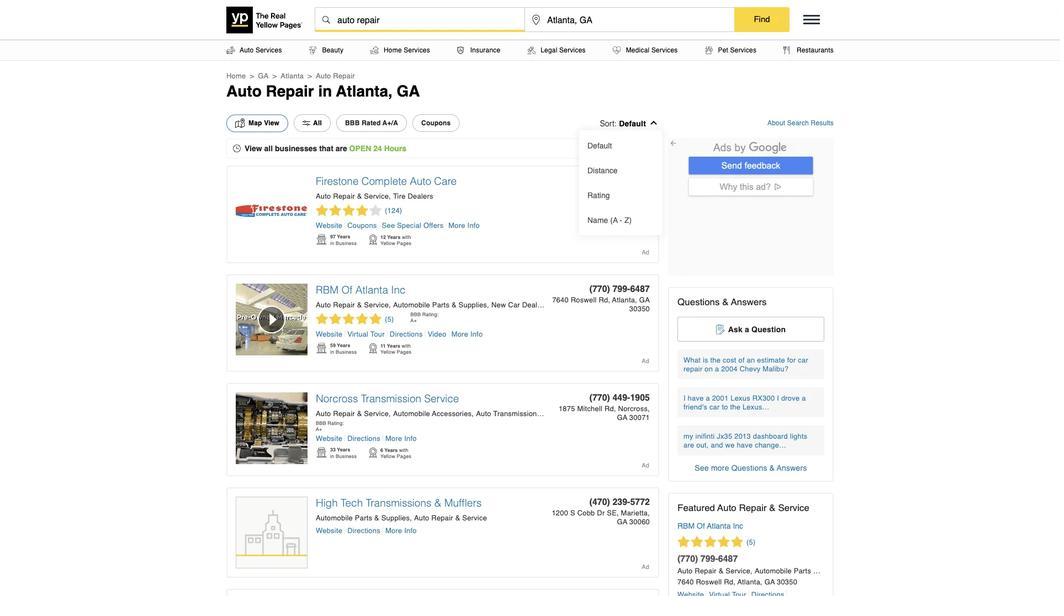 Task type: locate. For each thing, give the bounding box(es) containing it.
we
[[725, 441, 735, 449]]

(5) link
[[316, 313, 394, 325], [678, 536, 756, 548]]

rd, inside (770) 799-6487 7640 roswell rd, atlanta, ga 30350
[[599, 296, 610, 304]]

yp image
[[316, 234, 327, 246], [368, 234, 378, 246]]

atlanta, inside (770) 799-6487 auto repair & service automobile parts & supplies 7640 roswell rd, atlanta, ga 30350
[[738, 578, 763, 586]]

with inside 12 years with yellow pages
[[402, 234, 411, 240]]

1 vertical spatial find
[[602, 187, 616, 196]]

auto up 59
[[316, 301, 331, 309]]

are inside my inifinti jx35 2013 dashboard lights are out, and we have change…
[[684, 441, 694, 449]]

question
[[752, 325, 786, 334]]

repair up virtual
[[333, 301, 355, 309]]

i have a 2001 lexus rx300 i drove a friend's car to the lexus… link
[[678, 388, 825, 418]]

years inside 59 years in business
[[337, 342, 350, 348]]

(770) for norcross transmission service
[[590, 392, 610, 403]]

2 horizontal spatial bbb
[[411, 311, 421, 317]]

bbb inside bbb rating: a+
[[411, 311, 421, 317]]

4 services from the left
[[652, 46, 678, 54]]

info inside the high tech transmissions & mufflers automobile parts & supplies auto repair & service website directions more info
[[404, 527, 417, 535]]

1 horizontal spatial view
[[264, 119, 279, 127]]

1 vertical spatial have
[[737, 441, 753, 449]]

coupons
[[421, 119, 451, 127], [347, 221, 377, 229]]

ad up 1905 at the bottom of the page
[[642, 358, 649, 364]]

home services
[[384, 46, 430, 54]]

1 vertical spatial rbm
[[678, 522, 695, 531]]

business down coupons link on the top left of the page
[[336, 240, 357, 246]]

6487 inside (770) 799-6487 auto repair & service automobile parts & supplies 7640 roswell rd, atlanta, ga 30350
[[718, 554, 738, 564]]

rbm down featured
[[678, 522, 695, 531]]

tech
[[341, 497, 363, 509]]

0 horizontal spatial bbb
[[316, 420, 326, 426]]

business inside 97 years in business
[[336, 240, 357, 246]]

0 vertical spatial view
[[264, 119, 279, 127]]

auto repair & service link up (124) link
[[316, 192, 391, 200]]

rd, for rbm of atlanta inc
[[599, 296, 610, 304]]

services right pet
[[730, 46, 757, 54]]

have inside "i have a 2001 lexus rx300 i drove a friend's car to the lexus…"
[[688, 394, 704, 402]]

3 services from the left
[[559, 46, 586, 54]]

my inifinti jx35 2013 dashboard lights are out, and we have change… link
[[678, 426, 825, 456]]

1 vertical spatial bbb
[[411, 311, 421, 317]]

directions link up 6
[[345, 434, 383, 443]]

find inside find 'button'
[[754, 14, 770, 24]]

featured auto repair & service
[[678, 503, 810, 513]]

questions down my inifinti jx35 2013 dashboard lights are out, and we have change… link at right
[[732, 464, 767, 473]]

799- inside (770) 799-6487 auto repair & service automobile parts & supplies 7640 roswell rd, atlanta, ga 30350
[[701, 554, 718, 564]]

a right the ask
[[745, 325, 749, 334]]

auto repair
[[316, 72, 355, 80]]

yellow
[[381, 240, 395, 246], [381, 349, 395, 355], [381, 453, 395, 459]]

24
[[373, 144, 382, 153]]

bbb for bbb rated a+/a
[[345, 119, 360, 127]]

dealers
[[408, 192, 433, 200], [522, 301, 548, 309]]

firestone
[[316, 175, 359, 187]]

ad for firestone complete auto care
[[642, 249, 649, 256]]

6487 inside (770) 799-6487 7640 roswell rd, atlanta, ga 30350
[[630, 284, 650, 294]]

0 horizontal spatial have
[[688, 394, 704, 402]]

1 vertical spatial yellow
[[381, 349, 395, 355]]

0 vertical spatial questions
[[678, 297, 720, 307]]

3 yellow from the top
[[381, 453, 395, 459]]

thumbnail image
[[236, 498, 307, 569]]

in for auto
[[318, 82, 332, 100]]

atlanta inside the rbm of atlanta inc auto repair & service automobile parts & supplies new car dealers
[[356, 284, 388, 296]]

30350
[[629, 305, 650, 313], [777, 578, 798, 586]]

more inside the high tech transmissions & mufflers automobile parts & supplies auto repair & service website directions more info
[[385, 527, 402, 535]]

repair down norcross
[[333, 409, 355, 418]]

repair down firestone
[[333, 192, 355, 200]]

ask a question
[[728, 325, 786, 334]]

1 vertical spatial coupons
[[347, 221, 377, 229]]

repair inside firestone complete auto care auto repair & service tire dealers
[[333, 192, 355, 200]]

(800)
[[590, 175, 610, 185]]

0 vertical spatial have
[[688, 394, 704, 402]]

a right on at the bottom of the page
[[715, 365, 719, 373]]

auto repair & service link for rbm of atlanta inc
[[316, 301, 391, 309]]

rbm inside the rbm of atlanta inc auto repair & service automobile parts & supplies new car dealers
[[316, 284, 339, 296]]

yp image
[[316, 342, 327, 355], [368, 342, 378, 355], [316, 447, 327, 459], [368, 447, 378, 459]]

supplies inside the high tech transmissions & mufflers automobile parts & supplies auto repair & service website directions more info
[[381, 514, 410, 522]]

1 vertical spatial the
[[730, 403, 741, 411]]

2 website link from the top
[[316, 330, 345, 338]]

1 horizontal spatial transmission
[[493, 409, 537, 418]]

in inside 97 years in business
[[330, 240, 334, 246]]

inc down featured auto repair & service
[[733, 522, 743, 531]]

2 yellow from the top
[[381, 349, 395, 355]]

0 horizontal spatial 6487
[[630, 284, 650, 294]]

in inside the 33 years in business
[[330, 453, 334, 459]]

4 ad from the top
[[642, 564, 649, 570]]

transmission up automobile accessories link
[[361, 393, 421, 405]]

business for firestone
[[336, 240, 357, 246]]

0 horizontal spatial atlanta
[[281, 72, 304, 80]]

tour
[[370, 330, 385, 338]]

jx35
[[717, 432, 733, 440]]

ga inside (770) 799-6487 auto repair & service automobile parts & supplies 7640 roswell rd, atlanta, ga 30350
[[765, 578, 775, 586]]

0 horizontal spatial supplies
[[381, 514, 410, 522]]

1 vertical spatial of
[[697, 522, 705, 531]]

yp image left '33'
[[316, 447, 327, 459]]

0 horizontal spatial 7640
[[552, 296, 569, 304]]

dealers right tire
[[408, 192, 433, 200]]

all link
[[294, 114, 331, 132]]

ga
[[258, 72, 269, 80], [397, 82, 420, 100], [639, 296, 650, 304], [617, 413, 628, 422], [617, 518, 628, 526], [765, 578, 775, 586]]

33 years in business
[[330, 447, 357, 459]]

service
[[364, 192, 389, 200], [364, 301, 389, 309], [424, 393, 459, 405], [364, 409, 389, 418], [778, 503, 810, 513], [462, 514, 487, 522], [726, 567, 751, 575]]

ask a question image
[[716, 324, 725, 335]]

Where? text field
[[525, 8, 734, 32]]

change…
[[755, 441, 787, 449]]

the right is
[[710, 356, 721, 364]]

coupons right the a+/a
[[421, 119, 451, 127]]

0 horizontal spatial the
[[710, 356, 721, 364]]

30350 inside (770) 799-6487 7640 roswell rd, atlanta, ga 30350
[[629, 305, 650, 313]]

bbb down the rbm of atlanta inc auto repair & service automobile parts & supplies new car dealers
[[411, 311, 421, 317]]

services right the medical at the right of page
[[652, 46, 678, 54]]

yellow inside 6 years with yellow pages
[[381, 453, 395, 459]]

have inside my inifinti jx35 2013 dashboard lights are out, and we have change…
[[737, 441, 753, 449]]

cobb
[[577, 509, 595, 517]]

of up virtual
[[342, 284, 353, 296]]

questions
[[678, 297, 720, 307], [732, 464, 767, 473]]

a+ down norcross
[[316, 426, 322, 432]]

directions link
[[388, 330, 426, 338], [345, 434, 383, 443], [345, 527, 383, 535]]

of for rbm of atlanta inc
[[697, 522, 705, 531]]

2 vertical spatial supplies
[[820, 567, 849, 575]]

website link down high
[[316, 527, 345, 535]]

atlanta for rbm of atlanta inc
[[707, 522, 731, 531]]

0 vertical spatial car
[[798, 356, 809, 364]]

inifinti
[[696, 432, 715, 440]]

years inside 6 years with yellow pages
[[385, 447, 398, 453]]

auto down rbm of atlanta inc
[[678, 567, 693, 575]]

service inside the high tech transmissions & mufflers automobile parts & supplies auto repair & service website directions more info
[[462, 514, 487, 522]]

yp image for 97
[[316, 234, 327, 246]]

inc inside the rbm of atlanta inc auto repair & service automobile parts & supplies new car dealers
[[391, 284, 406, 296]]

1 vertical spatial roswell
[[696, 578, 722, 586]]

59
[[330, 342, 336, 348]]

7640 inside (770) 799-6487 7640 roswell rd, atlanta, ga 30350
[[552, 296, 569, 304]]

0 vertical spatial a+
[[411, 318, 417, 323]]

website link up '33'
[[316, 434, 345, 443]]

0 horizontal spatial rating:
[[328, 420, 344, 426]]

repair down rbm of atlanta inc
[[695, 567, 717, 575]]

with inside 6 years with yellow pages
[[399, 447, 408, 453]]

services for legal services
[[559, 46, 586, 54]]

repair down see more questions & answers 'link'
[[739, 503, 767, 513]]

pages inside 12 years with yellow pages
[[397, 240, 411, 246]]

chevy
[[740, 365, 761, 373]]

car inside the 'what is the cost of an estimate for car repair on a 2004 chevy malibu?'
[[798, 356, 809, 364]]

3 ad from the top
[[642, 462, 649, 469]]

auto down high tech transmissions & mufflers link
[[414, 514, 429, 522]]

drove
[[781, 394, 800, 402]]

ad down 30060
[[642, 564, 649, 570]]

ga inside '(470) 239-5772 1200 s cobb dr se, marietta, ga 30060'
[[617, 518, 628, 526]]

mufflers
[[444, 497, 482, 509]]

the inside the 'what is the cost of an estimate for car repair on a 2004 chevy malibu?'
[[710, 356, 721, 364]]

1 horizontal spatial 6487
[[718, 554, 738, 564]]

view
[[264, 119, 279, 127], [245, 144, 262, 153]]

0 vertical spatial (5)
[[385, 315, 394, 323]]

sort:
[[600, 119, 617, 128]]

yellow down 6
[[381, 453, 395, 459]]

pages inside 11 years with yellow pages
[[397, 349, 411, 355]]

directions link for more info 'link' above 6 years with yellow pages
[[345, 434, 383, 443]]

years right 11
[[387, 343, 400, 349]]

1 pages from the top
[[397, 240, 411, 246]]

ask a question link
[[678, 317, 825, 342]]

auto inside (770) 799-6487 auto repair & service automobile parts & supplies 7640 roswell rd, atlanta, ga 30350
[[678, 567, 693, 575]]

1 yellow from the top
[[381, 240, 395, 246]]

years for 97
[[337, 234, 350, 239]]

bbb rating: a+
[[411, 311, 439, 323]]

ad down 'name (a - z)' link
[[642, 249, 649, 256]]

1 ad from the top
[[642, 249, 649, 256]]

a+ up website virtual tour directions video more info
[[411, 318, 417, 323]]

auto up 'tire dealers' link
[[410, 175, 431, 187]]

businesses
[[275, 144, 317, 153]]

1 horizontal spatial inc
[[733, 522, 743, 531]]

more right the video link
[[452, 330, 468, 338]]

in inside 59 years in business
[[330, 349, 334, 355]]

dealers right car
[[522, 301, 548, 309]]

2 services from the left
[[404, 46, 430, 54]]

home
[[384, 46, 402, 54]]

automobile inside norcross transmission service auto repair & service automobile accessories auto transmission parts bbb rating: a+ website directions more info
[[393, 409, 430, 418]]

0 vertical spatial coupons
[[421, 119, 451, 127]]

pages down website virtual tour directions video more info
[[397, 349, 411, 355]]

0 vertical spatial find
[[754, 14, 770, 24]]

repair down mufflers
[[431, 514, 453, 522]]

years right 59
[[337, 342, 350, 348]]

pages for complete
[[397, 240, 411, 246]]

years right 6
[[385, 447, 398, 453]]

default right the sort: on the top right
[[619, 119, 646, 128]]

1 vertical spatial view
[[245, 144, 262, 153]]

0 vertical spatial bbb
[[345, 119, 360, 127]]

0 horizontal spatial rbm
[[316, 284, 339, 296]]

website link up 59
[[316, 330, 345, 338]]

0 vertical spatial transmission
[[361, 393, 421, 405]]

0 vertical spatial yellow
[[381, 240, 395, 246]]

yp image left the 97
[[316, 234, 327, 246]]

view left the all
[[245, 144, 262, 153]]

questions & answers
[[678, 297, 767, 307]]

website link for more info 'link' under high tech transmissions & mufflers link directions link
[[316, 527, 345, 535]]

repair inside the rbm of atlanta inc auto repair & service automobile parts & supplies new car dealers
[[333, 301, 355, 309]]

1 yp image from the left
[[316, 234, 327, 246]]

0 vertical spatial roswell
[[571, 296, 597, 304]]

auto down 'home' 'link' at the top left of the page
[[226, 82, 262, 100]]

what is the cost of an estimate for car repair on a 2004 chevy malibu?
[[684, 356, 809, 373]]

repair inside (770) 799-6487 auto repair & service automobile parts & supplies 7640 roswell rd, atlanta, ga 30350
[[695, 567, 717, 575]]

yp image for 12
[[368, 234, 378, 246]]

0 vertical spatial with
[[402, 234, 411, 240]]

0 horizontal spatial coupons
[[347, 221, 377, 229]]

services for auto services
[[256, 46, 282, 54]]

1 website link from the top
[[316, 221, 345, 229]]

see left more
[[695, 464, 709, 473]]

info
[[468, 221, 480, 229], [470, 330, 483, 338], [404, 434, 417, 443], [404, 527, 417, 535]]

the inside "i have a 2001 lexus rx300 i drove a friend's car to the lexus…"
[[730, 403, 741, 411]]

yellow down 12
[[381, 240, 395, 246]]

default link down sort: default
[[582, 133, 659, 158]]

yp image left 11
[[368, 342, 378, 355]]

2 vertical spatial rd,
[[724, 578, 736, 586]]

years inside 97 years in business
[[337, 234, 350, 239]]

with right 6
[[399, 447, 408, 453]]

bbb for bbb rating: a+
[[411, 311, 421, 317]]

1 vertical spatial dealers
[[522, 301, 548, 309]]

2 vertical spatial atlanta
[[707, 522, 731, 531]]

1 horizontal spatial a+
[[411, 318, 417, 323]]

atlanta, inside (770) 799-6487 7640 roswell rd, atlanta, ga 30350
[[612, 296, 637, 304]]

rd,
[[599, 296, 610, 304], [605, 405, 616, 413], [724, 578, 736, 586]]

0 vertical spatial 6487
[[630, 284, 650, 294]]

supplies inside (770) 799-6487 auto repair & service automobile parts & supplies 7640 roswell rd, atlanta, ga 30350
[[820, 567, 849, 575]]

rd, inside (770) 449-1905 1875 mitchell rd, norcross, ga 30071
[[605, 405, 616, 413]]

pages inside 6 years with yellow pages
[[397, 453, 411, 459]]

atlanta,
[[336, 82, 393, 100], [612, 296, 637, 304], [738, 578, 763, 586]]

years for 33
[[337, 447, 350, 453]]

0 vertical spatial 30350
[[629, 305, 650, 313]]

bbb
[[345, 119, 360, 127], [411, 311, 421, 317], [316, 420, 326, 426]]

of inside the rbm of atlanta inc auto repair & service automobile parts & supplies new car dealers
[[342, 284, 353, 296]]

browse restaurants image
[[784, 46, 790, 54]]

1 vertical spatial pages
[[397, 349, 411, 355]]

firestone complete auto care link
[[316, 175, 457, 187]]

yp image left 6
[[368, 447, 378, 459]]

449-
[[613, 392, 630, 403]]

atlanta
[[281, 72, 304, 80], [356, 284, 388, 296], [707, 522, 731, 531]]

1 vertical spatial supplies
[[381, 514, 410, 522]]

coupons down (124) link
[[347, 221, 377, 229]]

parts inside norcross transmission service auto repair & service automobile accessories auto transmission parts bbb rating: a+ website directions more info
[[539, 409, 556, 418]]

with inside 11 years with yellow pages
[[402, 343, 411, 349]]

0 vertical spatial business
[[336, 240, 357, 246]]

rbm of atlanta inc link up virtual
[[316, 284, 406, 296]]

years inside the 33 years in business
[[337, 447, 350, 453]]

1 services from the left
[[256, 46, 282, 54]]

7640 inside (770) 799-6487 auto repair & service automobile parts & supplies 7640 roswell rd, atlanta, ga 30350
[[678, 578, 694, 586]]

4 website from the top
[[316, 527, 342, 535]]

of
[[739, 356, 745, 364]]

1 vertical spatial (770)
[[590, 392, 610, 403]]

years
[[337, 234, 350, 239], [387, 234, 401, 240], [337, 342, 350, 348], [387, 343, 400, 349], [337, 447, 350, 453], [385, 447, 398, 453]]

directions inside the high tech transmissions & mufflers automobile parts & supplies auto repair & service website directions more info
[[347, 527, 380, 535]]

see
[[382, 221, 395, 229], [695, 464, 709, 473]]

business for norcross
[[336, 453, 357, 459]]

directions down tech
[[347, 527, 380, 535]]

more
[[449, 221, 465, 229], [452, 330, 468, 338], [385, 434, 402, 443], [385, 527, 402, 535]]

pages down 'special'
[[397, 240, 411, 246]]

pages for transmission
[[397, 453, 411, 459]]

0 vertical spatial automobile parts & supplies link
[[393, 301, 489, 309]]

3 website link from the top
[[316, 434, 345, 443]]

info inside norcross transmission service auto repair & service automobile accessories auto transmission parts bbb rating: a+ website directions more info
[[404, 434, 417, 443]]

info down high tech transmissions & mufflers link
[[404, 527, 417, 535]]

1 vertical spatial atlanta,
[[612, 296, 637, 304]]

2 vertical spatial (770)
[[678, 554, 698, 564]]

(770) for rbm of atlanta inc
[[590, 284, 610, 294]]

default link right the sort: on the top right
[[619, 119, 652, 128]]

auto down firestone
[[316, 192, 331, 200]]

97 years in business
[[330, 234, 357, 246]]

3 website from the top
[[316, 434, 342, 443]]

0 vertical spatial dealers
[[408, 192, 433, 200]]

(5) link down rbm of atlanta inc
[[678, 536, 756, 548]]

(5) up (770) 799-6487 auto repair & service automobile parts & supplies 7640 roswell rd, atlanta, ga 30350
[[747, 538, 756, 546]]

automobile inside the high tech transmissions & mufflers automobile parts & supplies auto repair & service website directions more info
[[316, 514, 353, 522]]

yellow for transmission
[[381, 453, 395, 459]]

automobile accessories link
[[393, 409, 474, 418]]

ga inside (770) 449-1905 1875 mitchell rd, norcross, ga 30071
[[617, 413, 628, 422]]

7640
[[552, 296, 569, 304], [678, 578, 694, 586]]

(800) 364-4314 find a location
[[590, 175, 650, 196]]

website up '33'
[[316, 434, 342, 443]]

0 vertical spatial 799-
[[613, 284, 630, 294]]

mitchell
[[577, 405, 603, 413]]

rbm down 97 years in business
[[316, 284, 339, 296]]

services right home at the left top of the page
[[404, 46, 430, 54]]

1 horizontal spatial atlanta,
[[612, 296, 637, 304]]

0 horizontal spatial atlanta,
[[336, 82, 393, 100]]

i left drove
[[777, 394, 779, 402]]

in down the 97
[[330, 240, 334, 246]]

see up 12
[[382, 221, 395, 229]]

0 vertical spatial atlanta,
[[336, 82, 393, 100]]

dealers inside firestone complete auto care auto repair & service tire dealers
[[408, 192, 433, 200]]

transmission left 1875
[[493, 409, 537, 418]]

0 vertical spatial are
[[336, 144, 347, 153]]

2 horizontal spatial supplies
[[820, 567, 849, 575]]

1 horizontal spatial rbm
[[678, 522, 695, 531]]

1 horizontal spatial 7640
[[678, 578, 694, 586]]

yellow inside 12 years with yellow pages
[[381, 240, 395, 246]]

advertisement region
[[668, 138, 834, 276]]

see special offers link
[[380, 221, 446, 229]]

rbm of atlanta inc link for atlanta
[[316, 284, 406, 296]]

1 vertical spatial with
[[402, 343, 411, 349]]

1 horizontal spatial default
[[619, 119, 646, 128]]

(770) inside (770) 799-6487 7640 roswell rd, atlanta, ga 30350
[[590, 284, 610, 294]]

norcross,
[[618, 405, 650, 413]]

rbm of atlanta inc link
[[316, 284, 406, 296], [678, 522, 743, 531]]

parts inside (770) 799-6487 auto repair & service automobile parts & supplies 7640 roswell rd, atlanta, ga 30350
[[794, 567, 811, 575]]

roswell
[[571, 296, 597, 304], [696, 578, 722, 586]]

i have a 2001 lexus rx300 i drove a friend's car to the lexus…
[[684, 394, 806, 411]]

2 horizontal spatial atlanta
[[707, 522, 731, 531]]

1 business from the top
[[336, 240, 357, 246]]

1 horizontal spatial are
[[684, 441, 694, 449]]

0 vertical spatial (770)
[[590, 284, 610, 294]]

atlanta down featured
[[707, 522, 731, 531]]

3 pages from the top
[[397, 453, 411, 459]]

years inside 11 years with yellow pages
[[387, 343, 400, 349]]

1 horizontal spatial see
[[695, 464, 709, 473]]

0 horizontal spatial are
[[336, 144, 347, 153]]

0 horizontal spatial find
[[602, 187, 616, 196]]

1200
[[552, 509, 568, 517]]

insurance
[[470, 46, 501, 54]]

5 services from the left
[[730, 46, 757, 54]]

ga inside (770) 799-6487 7640 roswell rd, atlanta, ga 30350
[[639, 296, 650, 304]]

name (a - z) link
[[582, 208, 659, 232]]

in for 97
[[330, 240, 334, 246]]

0 vertical spatial rd,
[[599, 296, 610, 304]]

3 business from the top
[[336, 453, 357, 459]]

of for rbm of atlanta inc auto repair & service automobile parts & supplies new car dealers
[[342, 284, 353, 296]]

2 website from the top
[[316, 330, 342, 338]]

-
[[620, 216, 622, 224]]

2 vertical spatial automobile parts & supplies link
[[755, 567, 851, 575]]

yellow down 11
[[381, 349, 395, 355]]

automobile parts & supplies link for auto repair & service link below rbm of atlanta inc
[[755, 567, 851, 575]]

2 vertical spatial directions link
[[345, 527, 383, 535]]

2 ad from the top
[[642, 358, 649, 364]]

1 horizontal spatial questions
[[732, 464, 767, 473]]

services for pet services
[[730, 46, 757, 54]]

ad for norcross transmission service
[[642, 462, 649, 469]]

website up 59
[[316, 330, 342, 338]]

0 horizontal spatial car
[[710, 403, 720, 411]]

2 business from the top
[[336, 349, 357, 355]]

service inside firestone complete auto care auto repair & service tire dealers
[[364, 192, 389, 200]]

in down '33'
[[330, 453, 334, 459]]

1 vertical spatial default
[[588, 141, 612, 150]]

find inside the (800) 364-4314 find a location
[[602, 187, 616, 196]]

the down "lexus"
[[730, 403, 741, 411]]

12 years with yellow pages
[[381, 234, 411, 246]]

info up 6 years with yellow pages
[[404, 434, 417, 443]]

years inside 12 years with yellow pages
[[387, 234, 401, 240]]

1 vertical spatial car
[[710, 403, 720, 411]]

2 yp image from the left
[[368, 234, 378, 246]]

find down (800)
[[602, 187, 616, 196]]

0 horizontal spatial rbm of atlanta inc link
[[316, 284, 406, 296]]

30350 inside (770) 799-6487 auto repair & service automobile parts & supplies 7640 roswell rd, atlanta, ga 30350
[[777, 578, 798, 586]]

with for complete
[[402, 234, 411, 240]]

car left 'to'
[[710, 403, 720, 411]]

directions link down tech
[[345, 527, 383, 535]]

in down 59
[[330, 349, 334, 355]]

business inside the 33 years in business
[[336, 453, 357, 459]]

more info link up 6 years with yellow pages
[[383, 434, 417, 443]]

rd, for norcross transmission service
[[605, 405, 616, 413]]

services right legal
[[559, 46, 586, 54]]

rbm of atlanta inc auto repair & service automobile parts & supplies new car dealers
[[316, 284, 548, 309]]

0 vertical spatial the
[[710, 356, 721, 364]]

all
[[264, 144, 273, 153]]

a+ inside norcross transmission service auto repair & service automobile accessories auto transmission parts bbb rating: a+ website directions more info
[[316, 426, 322, 432]]

1 vertical spatial 30350
[[777, 578, 798, 586]]

1 vertical spatial directions link
[[345, 434, 383, 443]]

rating: down the rbm of atlanta inc auto repair & service automobile parts & supplies new car dealers
[[422, 311, 439, 317]]

0 vertical spatial of
[[342, 284, 353, 296]]

more info link down high tech transmissions & mufflers link
[[383, 527, 417, 535]]

799- inside (770) 799-6487 7640 roswell rd, atlanta, ga 30350
[[613, 284, 630, 294]]

799- for (770) 799-6487 auto repair & service automobile parts & supplies 7640 roswell rd, atlanta, ga 30350
[[701, 554, 718, 564]]

rbm of atlanta inc image
[[207, 284, 335, 356]]

default link
[[619, 119, 652, 128], [582, 133, 659, 158]]

are
[[336, 144, 347, 153], [684, 441, 694, 449]]

1 vertical spatial rd,
[[605, 405, 616, 413]]

norcross transmission service image
[[236, 393, 308, 464]]

website down high
[[316, 527, 342, 535]]

roswell inside (770) 799-6487 7640 roswell rd, atlanta, ga 30350
[[571, 296, 597, 304]]

2001
[[712, 394, 729, 402]]

0 vertical spatial pages
[[397, 240, 411, 246]]

directions link for more info 'link' under high tech transmissions & mufflers link
[[345, 527, 383, 535]]

years for 59
[[337, 342, 350, 348]]

0 horizontal spatial view
[[245, 144, 262, 153]]

ga link
[[258, 72, 269, 80]]

rating: inside bbb rating: a+
[[422, 311, 439, 317]]

new car dealers link
[[491, 301, 550, 309]]

have down 2013
[[737, 441, 753, 449]]

roswell inside (770) 799-6487 auto repair & service automobile parts & supplies 7640 roswell rd, atlanta, ga 30350
[[696, 578, 722, 586]]

auto repair & service link down norcross
[[316, 409, 391, 418]]

supplies inside the rbm of atlanta inc auto repair & service automobile parts & supplies new car dealers
[[459, 301, 487, 309]]

(770) inside (770) 449-1905 1875 mitchell rd, norcross, ga 30071
[[590, 392, 610, 403]]

car
[[798, 356, 809, 364], [710, 403, 720, 411]]

ad up 5772
[[642, 462, 649, 469]]

1 vertical spatial rbm of atlanta inc link
[[678, 522, 743, 531]]

automobile
[[393, 301, 430, 309], [393, 409, 430, 418], [316, 514, 353, 522], [755, 567, 792, 575]]

0 vertical spatial default
[[619, 119, 646, 128]]

website up the 97
[[316, 221, 342, 229]]

0 vertical spatial rbm
[[316, 284, 339, 296]]

virtual
[[347, 330, 368, 338]]

map
[[249, 119, 262, 127]]

2 pages from the top
[[397, 349, 411, 355]]

directions link up 11 years with yellow pages
[[388, 330, 426, 338]]

years for 11
[[387, 343, 400, 349]]

4 website link from the top
[[316, 527, 345, 535]]

default down the sort: on the top right
[[588, 141, 612, 150]]

1 vertical spatial are
[[684, 441, 694, 449]]

1 horizontal spatial have
[[737, 441, 753, 449]]

1 website from the top
[[316, 221, 342, 229]]

bbb left rated in the left top of the page
[[345, 119, 360, 127]]

0 vertical spatial default link
[[619, 119, 652, 128]]

repair inside the high tech transmissions & mufflers automobile parts & supplies auto repair & service website directions more info
[[431, 514, 453, 522]]

with for transmission
[[399, 447, 408, 453]]

tire
[[393, 192, 406, 200]]

inc
[[391, 284, 406, 296], [733, 522, 743, 531]]

of down featured
[[697, 522, 705, 531]]

name
[[588, 216, 608, 224]]

info right offers
[[468, 221, 480, 229]]



Task type: vqa. For each thing, say whether or not it's contained in the screenshot.
bottom Automobile Parts & Supplies link
yes



Task type: describe. For each thing, give the bounding box(es) containing it.
firestone complete auto care image
[[236, 175, 308, 247]]

atlanta for rbm of atlanta inc auto repair & service automobile parts & supplies new car dealers
[[356, 284, 388, 296]]

norcross transmission service link
[[316, 393, 459, 405]]

se,
[[607, 509, 619, 517]]

business inside 59 years in business
[[336, 349, 357, 355]]

website link for the virtual tour link
[[316, 330, 345, 338]]

6487 for (770) 799-6487 7640 roswell rd, atlanta, ga 30350
[[630, 284, 650, 294]]

website inside the high tech transmissions & mufflers automobile parts & supplies auto repair & service website directions more info
[[316, 527, 342, 535]]

see more questions & answers link
[[678, 464, 825, 473]]

1 vertical spatial automobile parts & supplies link
[[316, 514, 412, 522]]

what
[[684, 356, 701, 364]]

more info link right offers
[[446, 221, 480, 229]]

directions inside norcross transmission service auto repair & service automobile accessories auto transmission parts bbb rating: a+ website directions more info
[[347, 434, 380, 443]]

special
[[397, 221, 421, 229]]

2 i from the left
[[777, 394, 779, 402]]

norcross transmission service auto repair & service automobile accessories auto transmission parts bbb rating: a+ website directions more info
[[316, 393, 556, 443]]

1875
[[559, 405, 575, 413]]

name (a - z)
[[588, 216, 632, 224]]

video link
[[426, 330, 449, 338]]

info right the video link
[[470, 330, 483, 338]]

30071
[[629, 413, 650, 422]]

repair inside norcross transmission service auto repair & service automobile accessories auto transmission parts bbb rating: a+ website directions more info
[[333, 409, 355, 418]]

more inside norcross transmission service auto repair & service automobile accessories auto transmission parts bbb rating: a+ website directions more info
[[385, 434, 402, 443]]

service inside the rbm of atlanta inc auto repair & service automobile parts & supplies new car dealers
[[364, 301, 389, 309]]

marietta,
[[621, 509, 650, 517]]

more info link right the video
[[449, 330, 483, 338]]

auto up auto repair in atlanta, ga
[[316, 72, 331, 80]]

services for home services
[[404, 46, 430, 54]]

rating
[[588, 191, 610, 200]]

auto repair & service link for firestone complete auto care
[[316, 192, 391, 200]]

website link for directions link for more info 'link' above 6 years with yellow pages
[[316, 434, 345, 443]]

1 vertical spatial default link
[[582, 133, 659, 158]]

2004
[[721, 365, 738, 373]]

0 horizontal spatial (5)
[[385, 315, 394, 323]]

all
[[313, 119, 322, 127]]

view all businesses that are open 24 hours
[[245, 144, 407, 153]]

parts inside the rbm of atlanta inc auto repair & service automobile parts & supplies new car dealers
[[432, 301, 450, 309]]

rating link
[[582, 183, 659, 208]]

browse medical services image
[[613, 46, 621, 54]]

yp image for 33
[[316, 447, 327, 459]]

browse legal services image
[[528, 46, 536, 54]]

yp image for 6
[[368, 447, 378, 459]]

rbm for rbm of atlanta inc auto repair & service automobile parts & supplies new car dealers
[[316, 284, 339, 296]]

open
[[349, 144, 371, 153]]

59 years in business
[[330, 342, 357, 355]]

799- for (770) 799-6487 7640 roswell rd, atlanta, ga 30350
[[613, 284, 630, 294]]

a left 2001
[[706, 394, 710, 402]]

a right drove
[[802, 394, 806, 402]]

cost
[[723, 356, 737, 364]]

and
[[711, 441, 723, 449]]

a+ inside bbb rating: a+
[[411, 318, 417, 323]]

inc for rbm of atlanta inc auto repair & service automobile parts & supplies new car dealers
[[391, 284, 406, 296]]

1 vertical spatial transmission
[[493, 409, 537, 418]]

30060
[[629, 518, 650, 526]]

ad for rbm of atlanta inc
[[642, 358, 649, 364]]

website link for coupons link on the top left of the page
[[316, 221, 345, 229]]

11 years with yellow pages
[[381, 343, 411, 355]]

what is the cost of an estimate for car repair on a 2004 chevy malibu? link
[[678, 350, 825, 379]]

4314
[[630, 175, 650, 185]]

on
[[705, 365, 713, 373]]

(770) inside (770) 799-6487 auto repair & service automobile parts & supplies 7640 roswell rd, atlanta, ga 30350
[[678, 554, 698, 564]]

services for medical services
[[652, 46, 678, 54]]

medical
[[626, 46, 650, 54]]

offers
[[424, 221, 444, 229]]

parts inside the high tech transmissions & mufflers automobile parts & supplies auto repair & service website directions more info
[[355, 514, 372, 522]]

0 vertical spatial see
[[382, 221, 395, 229]]

auto down norcross
[[316, 409, 331, 418]]

(a
[[610, 216, 618, 224]]

0 vertical spatial directions
[[390, 330, 423, 338]]

1 vertical spatial questions
[[732, 464, 767, 473]]

the real yellow pages logo image
[[226, 7, 304, 33]]

about
[[768, 119, 785, 127]]

car
[[508, 301, 520, 309]]

browse pet services image
[[705, 46, 713, 54]]

distance
[[588, 166, 618, 175]]

care
[[434, 175, 457, 187]]

car inside "i have a 2001 lexus rx300 i drove a friend's car to the lexus…"
[[710, 403, 720, 411]]

(470) 239-5772 1200 s cobb dr se, marietta, ga 30060
[[552, 497, 650, 526]]

automobile parts & supplies link for rbm of atlanta inc auto repair & service link
[[393, 301, 489, 309]]

inc for rbm of atlanta inc
[[733, 522, 743, 531]]

1 vertical spatial (5) link
[[678, 536, 756, 548]]

yp image for 59
[[316, 342, 327, 355]]

website virtual tour directions video more info
[[316, 330, 483, 338]]

auto repair & service link down mufflers
[[414, 514, 487, 522]]

(124) link
[[316, 204, 402, 216]]

0 vertical spatial atlanta
[[281, 72, 304, 80]]

rbm of atlanta inc
[[678, 522, 743, 531]]

rbm of atlanta inc link for 6487
[[678, 522, 743, 531]]

in for 59
[[330, 349, 334, 355]]

s
[[570, 509, 575, 517]]

medical services
[[626, 46, 678, 54]]

browse auto services image
[[226, 46, 235, 54]]

yp image for 11
[[368, 342, 378, 355]]

1 horizontal spatial (5)
[[747, 538, 756, 546]]

more right offers
[[449, 221, 465, 229]]

rd, inside (770) 799-6487 auto repair & service automobile parts & supplies 7640 roswell rd, atlanta, ga 30350
[[724, 578, 736, 586]]

coupons link
[[345, 221, 380, 229]]

complete
[[362, 175, 407, 187]]

dr
[[597, 509, 605, 517]]

auto repair & service link for norcross transmission service
[[316, 409, 391, 418]]

more
[[711, 464, 729, 473]]

atlanta link
[[281, 72, 304, 80]]

beauty
[[322, 46, 344, 54]]

0 horizontal spatial transmission
[[361, 393, 421, 405]]

years for 12
[[387, 234, 401, 240]]

1 i from the left
[[684, 394, 686, 402]]

auto right accessories
[[476, 409, 491, 418]]

bbb inside norcross transmission service auto repair & service automobile accessories auto transmission parts bbb rating: a+ website directions more info
[[316, 420, 326, 426]]

featured
[[678, 503, 715, 513]]

dashboard
[[753, 432, 788, 440]]

rating: inside norcross transmission service auto repair & service automobile accessories auto transmission parts bbb rating: a+ website directions more info
[[328, 420, 344, 426]]

sort: default
[[600, 119, 646, 128]]

hours
[[384, 144, 407, 153]]

a+/a
[[383, 119, 398, 127]]

auto repair & service link down rbm of atlanta inc
[[678, 567, 753, 575]]

years for 6
[[385, 447, 398, 453]]

yellow for complete
[[381, 240, 395, 246]]

browse insurance image
[[457, 46, 464, 54]]

6487 for (770) 799-6487 auto repair & service automobile parts & supplies 7640 roswell rd, atlanta, ga 30350
[[718, 554, 738, 564]]

distance link
[[582, 158, 659, 183]]

0 vertical spatial (5) link
[[316, 313, 394, 325]]

home link
[[226, 72, 246, 80]]

dealers inside the rbm of atlanta inc auto repair & service automobile parts & supplies new car dealers
[[522, 301, 548, 309]]

(770) 449-1905 1875 mitchell rd, norcross, ga 30071
[[559, 392, 650, 422]]

in for 33
[[330, 453, 334, 459]]

auto inside the high tech transmissions & mufflers automobile parts & supplies auto repair & service website directions more info
[[414, 514, 429, 522]]

auto inside the rbm of atlanta inc auto repair & service automobile parts & supplies new car dealers
[[316, 301, 331, 309]]

0 horizontal spatial default
[[588, 141, 612, 150]]

auto repair in atlanta, ga
[[226, 82, 420, 100]]

virtual tour link
[[345, 330, 388, 338]]

pet services
[[718, 46, 757, 54]]

browse beauty image
[[309, 46, 316, 54]]

1905
[[630, 392, 650, 403]]

1 vertical spatial answers
[[777, 464, 807, 473]]

that
[[319, 144, 333, 153]]

auto transmission parts link
[[476, 409, 556, 418]]

auto up rbm of atlanta inc
[[718, 503, 737, 513]]

norcross
[[316, 393, 358, 405]]

repair down atlanta link
[[266, 82, 314, 100]]

97
[[330, 234, 336, 239]]

automobile inside the rbm of atlanta inc auto repair & service automobile parts & supplies new car dealers
[[393, 301, 430, 309]]

0 vertical spatial directions link
[[388, 330, 426, 338]]

(470)
[[590, 497, 610, 507]]

1 vertical spatial see
[[695, 464, 709, 473]]

bbb rated a+/a
[[345, 119, 398, 127]]

6
[[381, 447, 383, 453]]

& inside firestone complete auto care auto repair & service tire dealers
[[357, 192, 362, 200]]

0 vertical spatial answers
[[731, 297, 767, 307]]

a inside the (800) 364-4314 find a location
[[618, 187, 622, 196]]

5772
[[630, 497, 650, 507]]

service inside (770) 799-6487 auto repair & service automobile parts & supplies 7640 roswell rd, atlanta, ga 30350
[[726, 567, 751, 575]]

lexus…
[[743, 403, 770, 411]]

yellow inside 11 years with yellow pages
[[381, 349, 395, 355]]

legal
[[541, 46, 558, 54]]

(770) 799-6487 auto repair & service automobile parts & supplies 7640 roswell rd, atlanta, ga 30350
[[678, 554, 849, 586]]

239-
[[613, 497, 630, 507]]

high
[[316, 497, 338, 509]]

rbm for rbm of atlanta inc
[[678, 522, 695, 531]]

lexus
[[731, 394, 750, 402]]

automobile inside (770) 799-6487 auto repair & service automobile parts & supplies 7640 roswell rd, atlanta, ga 30350
[[755, 567, 792, 575]]

& inside norcross transmission service auto repair & service automobile accessories auto transmission parts bbb rating: a+ website directions more info
[[357, 409, 362, 418]]

browse home services image
[[371, 46, 379, 54]]

auto services
[[240, 46, 282, 54]]

Find a business text field
[[315, 8, 525, 32]]

a inside the 'what is the cost of an estimate for car repair on a 2004 chevy malibu?'
[[715, 365, 719, 373]]

12
[[381, 234, 386, 240]]

website inside norcross transmission service auto repair & service automobile accessories auto transmission parts bbb rating: a+ website directions more info
[[316, 434, 342, 443]]

repair up auto repair in atlanta, ga
[[333, 72, 355, 80]]

tire dealers link
[[393, 192, 433, 200]]

accessories
[[432, 409, 472, 418]]



